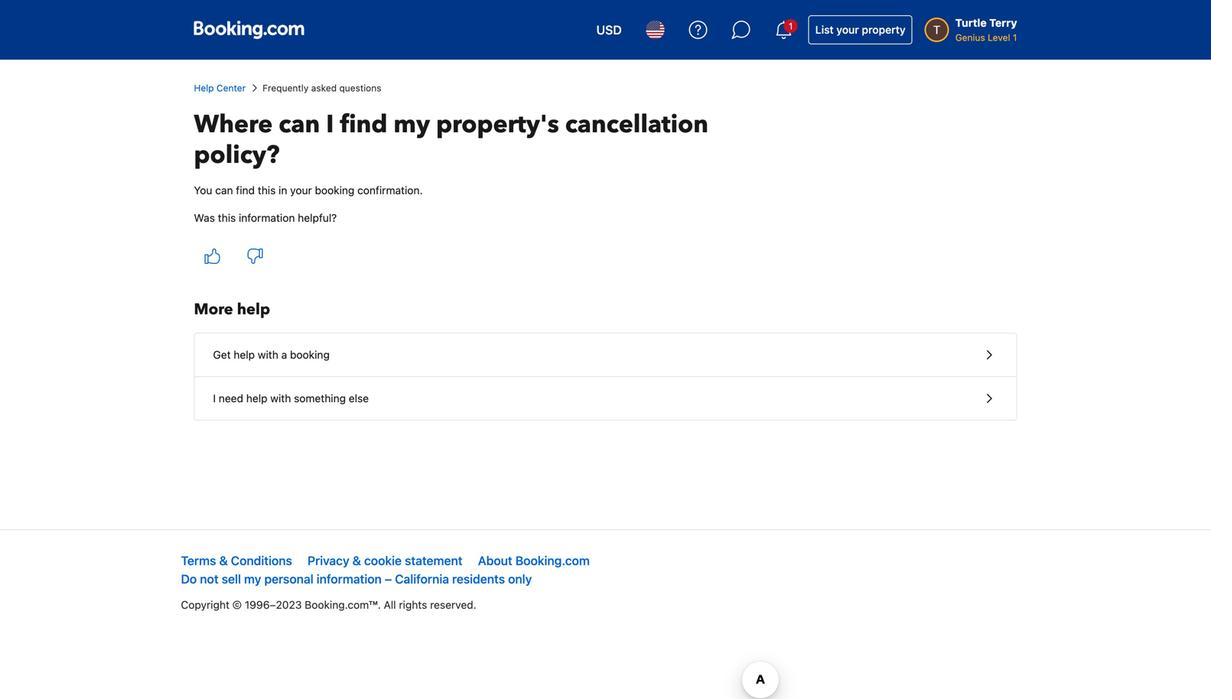 Task type: describe. For each thing, give the bounding box(es) containing it.
statement
[[405, 554, 463, 568]]

turtle
[[956, 16, 987, 29]]

terry
[[990, 16, 1017, 29]]

i need help with something else button
[[195, 377, 1017, 420]]

cookie
[[364, 554, 402, 568]]

privacy & cookie statement
[[308, 554, 463, 568]]

help for more
[[237, 299, 270, 320]]

my inside where can i find my property's cancellation policy?
[[394, 108, 430, 141]]

copyright
[[181, 599, 230, 611]]

sell
[[222, 572, 241, 587]]

terms & conditions link
[[181, 554, 292, 568]]

you can find this in your booking confirmation.
[[194, 184, 423, 197]]

do
[[181, 572, 197, 587]]

0 vertical spatial booking
[[315, 184, 355, 197]]

booking.com™.
[[305, 599, 381, 611]]

1 inside button
[[789, 21, 793, 31]]

center
[[217, 83, 246, 93]]

help
[[194, 83, 214, 93]]

personal
[[264, 572, 314, 587]]

list your property link
[[809, 15, 913, 44]]

get help with a booking button
[[195, 334, 1017, 377]]

frequently asked questions
[[263, 83, 381, 93]]

about booking.com do not sell my personal information – california residents only
[[181, 554, 590, 587]]

booking.com
[[516, 554, 590, 568]]

booking.com online hotel reservations image
[[194, 21, 304, 39]]

i inside i need help with something else 'button'
[[213, 392, 216, 405]]

you
[[194, 184, 212, 197]]

get help with a booking
[[213, 349, 330, 361]]

1 vertical spatial find
[[236, 184, 255, 197]]

0 horizontal spatial your
[[290, 184, 312, 197]]

get
[[213, 349, 231, 361]]

help center button
[[194, 81, 246, 95]]

frequently
[[263, 83, 309, 93]]

©
[[232, 599, 242, 611]]

where
[[194, 108, 273, 141]]

terms & conditions
[[181, 554, 292, 568]]

i inside where can i find my property's cancellation policy?
[[326, 108, 334, 141]]

was
[[194, 212, 215, 224]]

privacy & cookie statement link
[[308, 554, 463, 568]]

not
[[200, 572, 219, 587]]

find inside where can i find my property's cancellation policy?
[[340, 108, 388, 141]]

policy?
[[194, 139, 280, 172]]

confirmation.
[[357, 184, 423, 197]]

–
[[385, 572, 392, 587]]

information inside the about booking.com do not sell my personal information – california residents only
[[317, 572, 382, 587]]

& for privacy
[[353, 554, 361, 568]]

list
[[816, 23, 834, 36]]

asked
[[311, 83, 337, 93]]

0 horizontal spatial this
[[218, 212, 236, 224]]

help center
[[194, 83, 246, 93]]



Task type: vqa. For each thing, say whether or not it's contained in the screenshot.
bottom the options
no



Task type: locate. For each thing, give the bounding box(es) containing it.
0 vertical spatial this
[[258, 184, 276, 197]]

conditions
[[231, 554, 292, 568]]

can for where
[[279, 108, 320, 141]]

1 vertical spatial with
[[270, 392, 291, 405]]

information
[[239, 212, 295, 224], [317, 572, 382, 587]]

rights
[[399, 599, 427, 611]]

1 vertical spatial your
[[290, 184, 312, 197]]

help right more
[[237, 299, 270, 320]]

information down in at left top
[[239, 212, 295, 224]]

2 vertical spatial help
[[246, 392, 267, 405]]

1996–2023
[[245, 599, 302, 611]]

0 vertical spatial find
[[340, 108, 388, 141]]

your right list
[[837, 23, 859, 36]]

find down questions
[[340, 108, 388, 141]]

reserved.
[[430, 599, 477, 611]]

& for terms
[[219, 554, 228, 568]]

your right in at left top
[[290, 184, 312, 197]]

find
[[340, 108, 388, 141], [236, 184, 255, 197]]

this left in at left top
[[258, 184, 276, 197]]

1 vertical spatial help
[[234, 349, 255, 361]]

0 vertical spatial with
[[258, 349, 278, 361]]

1 button
[[766, 11, 803, 48]]

0 horizontal spatial find
[[236, 184, 255, 197]]

2 & from the left
[[353, 554, 361, 568]]

1 vertical spatial booking
[[290, 349, 330, 361]]

1 vertical spatial my
[[244, 572, 261, 587]]

1 vertical spatial information
[[317, 572, 382, 587]]

1 horizontal spatial information
[[317, 572, 382, 587]]

privacy
[[308, 554, 349, 568]]

0 horizontal spatial can
[[215, 184, 233, 197]]

0 vertical spatial information
[[239, 212, 295, 224]]

my up the confirmation.
[[394, 108, 430, 141]]

cancellation
[[565, 108, 709, 141]]

do not sell my personal information – california residents only link
[[181, 572, 532, 587]]

0 horizontal spatial i
[[213, 392, 216, 405]]

0 vertical spatial 1
[[789, 21, 793, 31]]

help right get
[[234, 349, 255, 361]]

i need help with something else
[[213, 392, 369, 405]]

can down frequently
[[279, 108, 320, 141]]

0 vertical spatial my
[[394, 108, 430, 141]]

about
[[478, 554, 513, 568]]

1
[[789, 21, 793, 31], [1013, 32, 1017, 43]]

0 horizontal spatial my
[[244, 572, 261, 587]]

0 horizontal spatial information
[[239, 212, 295, 224]]

california
[[395, 572, 449, 587]]

this right was
[[218, 212, 236, 224]]

usd
[[597, 23, 622, 37]]

more
[[194, 299, 233, 320]]

with left a
[[258, 349, 278, 361]]

1 vertical spatial 1
[[1013, 32, 1017, 43]]

genius
[[956, 32, 985, 43]]

1 vertical spatial i
[[213, 392, 216, 405]]

list your property
[[816, 23, 906, 36]]

need
[[219, 392, 243, 405]]

& up "do not sell my personal information – california residents only" 'link'
[[353, 554, 361, 568]]

booking right a
[[290, 349, 330, 361]]

help for get
[[234, 349, 255, 361]]

can right you
[[215, 184, 233, 197]]

0 vertical spatial i
[[326, 108, 334, 141]]

& up sell
[[219, 554, 228, 568]]

1 horizontal spatial i
[[326, 108, 334, 141]]

helpful?
[[298, 212, 337, 224]]

1 & from the left
[[219, 554, 228, 568]]

1 inside turtle terry genius level 1
[[1013, 32, 1017, 43]]

i
[[326, 108, 334, 141], [213, 392, 216, 405]]

a
[[281, 349, 287, 361]]

was this information helpful?
[[194, 212, 337, 224]]

with left something
[[270, 392, 291, 405]]

copyright © 1996–2023 booking.com™. all rights reserved.
[[181, 599, 477, 611]]

i down asked
[[326, 108, 334, 141]]

level
[[988, 32, 1011, 43]]

my inside the about booking.com do not sell my personal information – california residents only
[[244, 572, 261, 587]]

1 vertical spatial this
[[218, 212, 236, 224]]

1 horizontal spatial 1
[[1013, 32, 1017, 43]]

all
[[384, 599, 396, 611]]

can inside where can i find my property's cancellation policy?
[[279, 108, 320, 141]]

my down the conditions
[[244, 572, 261, 587]]

1 horizontal spatial find
[[340, 108, 388, 141]]

1 horizontal spatial &
[[353, 554, 361, 568]]

residents
[[452, 572, 505, 587]]

else
[[349, 392, 369, 405]]

0 horizontal spatial &
[[219, 554, 228, 568]]

1 vertical spatial can
[[215, 184, 233, 197]]

booking inside 'button'
[[290, 349, 330, 361]]

usd button
[[587, 11, 631, 48]]

turtle terry genius level 1
[[956, 16, 1017, 43]]

property's
[[436, 108, 559, 141]]

1 horizontal spatial this
[[258, 184, 276, 197]]

1 left list
[[789, 21, 793, 31]]

information up booking.com™.
[[317, 572, 382, 587]]

1 right level
[[1013, 32, 1017, 43]]

1 horizontal spatial your
[[837, 23, 859, 36]]

can for you
[[215, 184, 233, 197]]

your
[[837, 23, 859, 36], [290, 184, 312, 197]]

booking
[[315, 184, 355, 197], [290, 349, 330, 361]]

with
[[258, 349, 278, 361], [270, 392, 291, 405]]

&
[[219, 554, 228, 568], [353, 554, 361, 568]]

only
[[508, 572, 532, 587]]

help
[[237, 299, 270, 320], [234, 349, 255, 361], [246, 392, 267, 405]]

1 horizontal spatial my
[[394, 108, 430, 141]]

0 vertical spatial help
[[237, 299, 270, 320]]

help right need
[[246, 392, 267, 405]]

more help
[[194, 299, 270, 320]]

questions
[[339, 83, 381, 93]]

i left need
[[213, 392, 216, 405]]

about booking.com link
[[478, 554, 590, 568]]

0 horizontal spatial 1
[[789, 21, 793, 31]]

booking up helpful?
[[315, 184, 355, 197]]

something
[[294, 392, 346, 405]]

help inside i need help with something else 'button'
[[246, 392, 267, 405]]

property
[[862, 23, 906, 36]]

0 vertical spatial your
[[837, 23, 859, 36]]

my
[[394, 108, 430, 141], [244, 572, 261, 587]]

in
[[279, 184, 287, 197]]

this
[[258, 184, 276, 197], [218, 212, 236, 224]]

help inside get help with a booking 'button'
[[234, 349, 255, 361]]

0 vertical spatial can
[[279, 108, 320, 141]]

find up was this information helpful?
[[236, 184, 255, 197]]

where can i find my property's cancellation policy?
[[194, 108, 709, 172]]

terms
[[181, 554, 216, 568]]

can
[[279, 108, 320, 141], [215, 184, 233, 197]]

1 horizontal spatial can
[[279, 108, 320, 141]]



